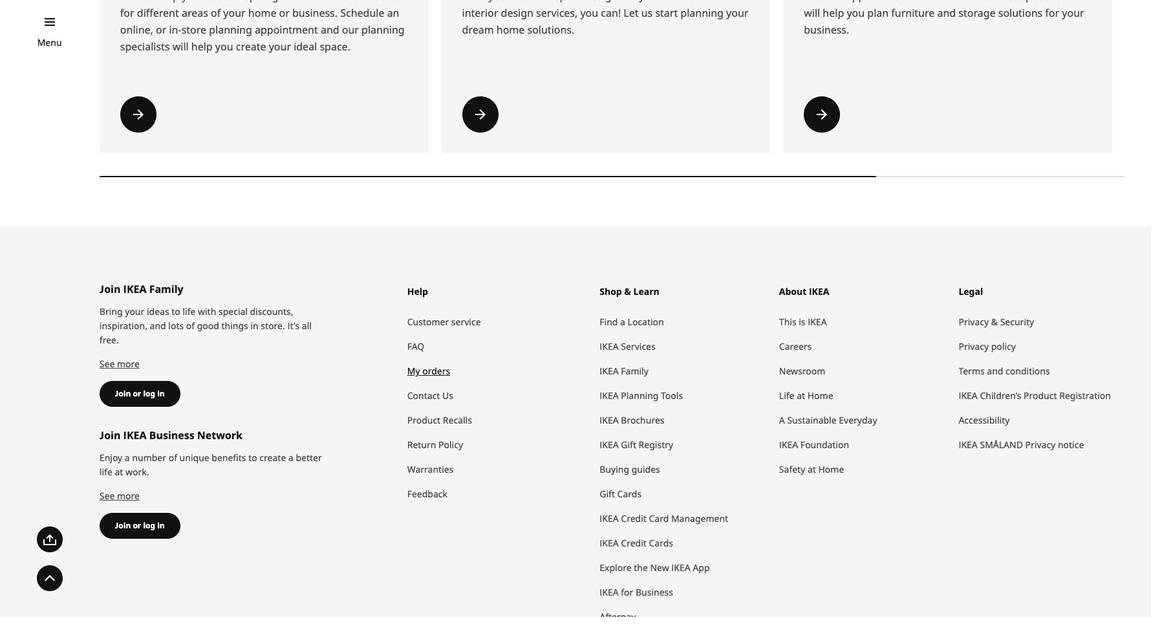 Task type: locate. For each thing, give the bounding box(es) containing it.
book
[[804, 0, 829, 3]]

at right life
[[797, 390, 805, 402]]

1 vertical spatial business
[[149, 428, 194, 443]]

0 horizontal spatial for
[[120, 6, 134, 20]]

0 horizontal spatial an
[[387, 6, 399, 20]]

ikea up inspiration,
[[123, 282, 147, 296]]

0 horizontal spatial our
[[342, 23, 359, 37]]

join or log in button for business
[[100, 513, 180, 539]]

see more link down free. on the left
[[100, 358, 140, 370]]

home inside wish you lived in a space designed by ikea? with our interior design services, you can! let us start planning your dream home solutions.
[[497, 23, 525, 37]]

terms and conditions link
[[959, 359, 1125, 384]]

2 horizontal spatial for
[[1045, 6, 1060, 20]]

2 vertical spatial business
[[636, 586, 673, 598]]

home up a sustainable everyday
[[808, 390, 833, 402]]

functional
[[302, 0, 351, 3]]

log
[[143, 388, 155, 399], [143, 520, 155, 531]]

småland
[[980, 439, 1023, 451]]

see down enjoy
[[100, 490, 115, 502]]

business. down functional
[[292, 6, 338, 20]]

log down work.
[[143, 520, 155, 531]]

2 horizontal spatial of
[[211, 6, 221, 20]]

with
[[912, 0, 933, 3], [198, 306, 216, 318]]

help down store
[[191, 40, 213, 54]]

ikea inside "link"
[[672, 562, 691, 574]]

home down inspiring
[[248, 6, 276, 20]]

with up the good
[[198, 306, 216, 318]]

0 vertical spatial help
[[158, 0, 179, 3]]

2 join or log in from the top
[[115, 520, 165, 531]]

of inside enjoy a number of unique benefits to create a better life at work.
[[169, 452, 177, 464]]

1 horizontal spatial business
[[636, 586, 673, 598]]

us
[[442, 390, 453, 402]]

ikea left app at the bottom right of page
[[672, 562, 691, 574]]

sustainable
[[787, 414, 837, 426]]

wish you lived in a space designed by ikea? with our interior design services, you can! let us start planning your dream home solutions.
[[462, 0, 749, 37]]

of right lots
[[186, 320, 195, 332]]

ikea up explore
[[600, 537, 619, 549]]

safety at home
[[779, 463, 844, 476]]

0 vertical spatial appointment
[[846, 0, 910, 3]]

2 horizontal spatial help
[[823, 6, 844, 20]]

0 vertical spatial business
[[975, 0, 1018, 3]]

1 vertical spatial home
[[497, 23, 525, 37]]

1 vertical spatial join or log in
[[115, 520, 165, 531]]

1 horizontal spatial gift
[[621, 439, 636, 451]]

special
[[219, 306, 248, 318]]

you inside book an appointment with an ikea business specialist who will help you plan furniture and storage solutions for your business.
[[847, 6, 865, 20]]

gift up the buying guides
[[621, 439, 636, 451]]

life
[[183, 306, 196, 318], [100, 466, 112, 478]]

1 credit from the top
[[621, 512, 647, 525]]

1 horizontal spatial for
[[621, 586, 633, 598]]

0 vertical spatial with
[[912, 0, 933, 3]]

specialist
[[1021, 0, 1066, 3]]

feedback link
[[407, 482, 587, 507]]

to up lots
[[172, 306, 180, 318]]

0 vertical spatial home
[[248, 6, 276, 20]]

cards
[[617, 488, 642, 500], [649, 537, 673, 549]]

we can help you create inspiring and functional solutions for different areas of your home or business.  schedule an online, or in-store planning appointment and our planning specialists will help you create your ideal space.
[[120, 0, 405, 54]]

for
[[120, 6, 134, 20], [1045, 6, 1060, 20], [621, 586, 633, 598]]

scrollbar
[[100, 169, 1125, 185]]

this is ikea link
[[779, 310, 946, 335]]

home down foundation on the bottom right
[[819, 463, 844, 476]]

of
[[211, 6, 221, 20], [186, 320, 195, 332], [169, 452, 177, 464]]

to right benefits
[[248, 452, 257, 464]]

family down services
[[621, 365, 649, 377]]

family
[[149, 282, 183, 296], [621, 365, 649, 377]]

1 horizontal spatial family
[[621, 365, 649, 377]]

0 vertical spatial more
[[117, 358, 140, 370]]

appointment up ideal
[[255, 23, 318, 37]]

0 horizontal spatial help
[[158, 0, 179, 3]]

life down enjoy
[[100, 466, 112, 478]]

my orders link
[[407, 359, 587, 384]]

1 more from the top
[[117, 358, 140, 370]]

an
[[832, 0, 844, 3], [936, 0, 948, 3], [387, 6, 399, 20]]

ikea credit cards
[[600, 537, 673, 549]]

1 vertical spatial life
[[100, 466, 112, 478]]

see for join ikea family
[[100, 358, 115, 370]]

see more for join ikea family
[[100, 358, 140, 370]]

a
[[546, 0, 552, 3], [620, 316, 625, 328], [125, 452, 130, 464], [288, 452, 294, 464]]

1 vertical spatial home
[[819, 463, 844, 476]]

planning down schedule
[[362, 23, 405, 37]]

1 vertical spatial with
[[198, 306, 216, 318]]

2 log from the top
[[143, 520, 155, 531]]

1 horizontal spatial appointment
[[846, 0, 910, 3]]

foundation
[[801, 439, 849, 451]]

1 vertical spatial solutions
[[998, 6, 1043, 20]]

privacy left &
[[959, 316, 989, 328]]

join or log in for family
[[115, 388, 165, 399]]

to
[[172, 306, 180, 318], [248, 452, 257, 464]]

0 horizontal spatial solutions
[[354, 0, 398, 3]]

0 horizontal spatial to
[[172, 306, 180, 318]]

2 vertical spatial help
[[191, 40, 213, 54]]

join up enjoy
[[100, 428, 121, 443]]

home down design
[[497, 23, 525, 37]]

0 horizontal spatial of
[[169, 452, 177, 464]]

1 vertical spatial see more
[[100, 490, 140, 502]]

accessibility
[[959, 414, 1010, 426]]

solutions down specialist
[[998, 6, 1043, 20]]

0 horizontal spatial home
[[248, 6, 276, 20]]

space
[[555, 0, 583, 3]]

1 vertical spatial see more link
[[100, 490, 140, 502]]

registry
[[639, 439, 673, 451]]

more for business
[[117, 490, 140, 502]]

product down contact on the bottom of page
[[407, 414, 441, 426]]

a sustainable everyday link
[[779, 408, 946, 433]]

by
[[633, 0, 644, 3]]

can
[[138, 0, 155, 3]]

2 horizontal spatial planning
[[681, 6, 724, 20]]

business.
[[292, 6, 338, 20], [804, 23, 849, 37]]

log up join ikea business network
[[143, 388, 155, 399]]

an inside we can help you create inspiring and functional solutions for different areas of your home or business.  schedule an online, or in-store planning appointment and our planning specialists will help you create your ideal space.
[[387, 6, 399, 20]]

join or log in down work.
[[115, 520, 165, 531]]

2 vertical spatial privacy
[[1026, 439, 1056, 451]]

1 horizontal spatial our
[[701, 0, 718, 3]]

more down free. on the left
[[117, 358, 140, 370]]

business. inside book an appointment with an ikea business specialist who will help you plan furniture and storage solutions for your business.
[[804, 23, 849, 37]]

0 vertical spatial life
[[183, 306, 196, 318]]

lived
[[509, 0, 532, 3]]

and left storage
[[937, 6, 956, 20]]

customer service
[[407, 316, 481, 328]]

benefits
[[212, 452, 246, 464]]

1 join or log in button from the top
[[100, 381, 180, 407]]

cards down the buying guides
[[617, 488, 642, 500]]

0 horizontal spatial at
[[115, 466, 123, 478]]

1 see more from the top
[[100, 358, 140, 370]]

to inside enjoy a number of unique benefits to create a better life at work.
[[248, 452, 257, 464]]

everyday
[[839, 414, 877, 426]]

1 join or log in from the top
[[115, 388, 165, 399]]

0 vertical spatial credit
[[621, 512, 647, 525]]

0 vertical spatial product
[[1024, 390, 1057, 402]]

help inside book an appointment with an ikea business specialist who will help you plan furniture and storage solutions for your business.
[[823, 6, 844, 20]]

number
[[132, 452, 166, 464]]

ikea foundation
[[779, 439, 849, 451]]

product recalls
[[407, 414, 472, 426]]

privacy for privacy & security
[[959, 316, 989, 328]]

0 vertical spatial see more link
[[100, 358, 140, 370]]

you
[[182, 0, 200, 3], [489, 0, 506, 3], [580, 6, 598, 20], [847, 6, 865, 20], [215, 40, 233, 54]]

2 credit from the top
[[621, 537, 647, 549]]

create up areas
[[203, 0, 233, 3]]

1 horizontal spatial at
[[797, 390, 805, 402]]

see more link for join ikea business network
[[100, 490, 140, 502]]

1 vertical spatial help
[[823, 6, 844, 20]]

life up lots
[[183, 306, 196, 318]]

enjoy
[[100, 452, 122, 464]]

a right find
[[620, 316, 625, 328]]

business up storage
[[975, 0, 1018, 3]]

orders
[[422, 365, 450, 377]]

see more down free. on the left
[[100, 358, 140, 370]]

1 horizontal spatial with
[[912, 0, 933, 3]]

0 vertical spatial join or log in button
[[100, 381, 180, 407]]

1 horizontal spatial home
[[497, 23, 525, 37]]

0 vertical spatial log
[[143, 388, 155, 399]]

at
[[797, 390, 805, 402], [808, 463, 816, 476], [115, 466, 123, 478]]

1 vertical spatial business.
[[804, 23, 849, 37]]

1 horizontal spatial will
[[804, 6, 820, 20]]

2 horizontal spatial business
[[975, 0, 1018, 3]]

2 horizontal spatial an
[[936, 0, 948, 3]]

bring your ideas to life with special discounts, inspiration, and lots of good things in store. it's all free.
[[100, 306, 312, 346]]

help
[[158, 0, 179, 3], [823, 6, 844, 20], [191, 40, 213, 54]]

0 horizontal spatial product
[[407, 414, 441, 426]]

0 vertical spatial home
[[808, 390, 833, 402]]

guides
[[632, 463, 660, 476]]

appointment inside book an appointment with an ikea business specialist who will help you plan furniture and storage solutions for your business.
[[846, 0, 910, 3]]

a up services,
[[546, 0, 552, 3]]

create down inspiring
[[236, 40, 266, 54]]

2 see more from the top
[[100, 490, 140, 502]]

0 horizontal spatial cards
[[617, 488, 642, 500]]

privacy up terms
[[959, 340, 989, 353]]

1 vertical spatial join or log in button
[[100, 513, 180, 539]]

1 log from the top
[[143, 388, 155, 399]]

0 horizontal spatial business.
[[292, 6, 338, 20]]

more down work.
[[117, 490, 140, 502]]

at inside enjoy a number of unique benefits to create a better life at work.
[[115, 466, 123, 478]]

app
[[693, 562, 710, 574]]

1 vertical spatial create
[[236, 40, 266, 54]]

1 vertical spatial family
[[621, 365, 649, 377]]

life inside enjoy a number of unique benefits to create a better life at work.
[[100, 466, 112, 478]]

product
[[1024, 390, 1057, 402], [407, 414, 441, 426]]

2 see from the top
[[100, 490, 115, 502]]

our right with
[[701, 0, 718, 3]]

planning down with
[[681, 6, 724, 20]]

privacy & security
[[959, 316, 1034, 328]]

planning right store
[[209, 23, 252, 37]]

credit up the
[[621, 537, 647, 549]]

1 horizontal spatial life
[[183, 306, 196, 318]]

0 vertical spatial see
[[100, 358, 115, 370]]

1 vertical spatial see
[[100, 490, 115, 502]]

lots
[[168, 320, 184, 332]]

different
[[137, 6, 179, 20]]

and inside bring your ideas to life with special discounts, inspiration, and lots of good things in store. it's all free.
[[150, 320, 166, 332]]

join down free. on the left
[[115, 388, 131, 399]]

for down specialist
[[1045, 6, 1060, 20]]

solutions up schedule
[[354, 0, 398, 3]]

solutions.
[[527, 23, 575, 37]]

family up ideas
[[149, 282, 183, 296]]

and right terms
[[987, 365, 1003, 377]]

1 horizontal spatial an
[[832, 0, 844, 3]]

1 horizontal spatial help
[[191, 40, 213, 54]]

will
[[804, 6, 820, 20], [172, 40, 189, 54]]

with up furniture
[[912, 0, 933, 3]]

0 vertical spatial will
[[804, 6, 820, 20]]

join or log in up join ikea business network
[[115, 388, 165, 399]]

appointment
[[846, 0, 910, 3], [255, 23, 318, 37]]

will down in-
[[172, 40, 189, 54]]

home
[[808, 390, 833, 402], [819, 463, 844, 476]]

ikea children's product registration
[[959, 390, 1111, 402]]

for down we
[[120, 6, 134, 20]]

1 vertical spatial appointment
[[255, 23, 318, 37]]

list
[[100, 0, 1125, 186]]

at for life
[[797, 390, 805, 402]]

1 vertical spatial our
[[342, 23, 359, 37]]

business
[[975, 0, 1018, 3], [149, 428, 194, 443], [636, 586, 673, 598]]

for down explore
[[621, 586, 633, 598]]

see more link down work.
[[100, 490, 140, 502]]

2 see more link from the top
[[100, 490, 140, 502]]

at right safety
[[808, 463, 816, 476]]

2 horizontal spatial at
[[808, 463, 816, 476]]

ikea up number
[[123, 428, 147, 443]]

privacy down accessibility link
[[1026, 439, 1056, 451]]

1 vertical spatial gift
[[600, 488, 615, 500]]

1 vertical spatial of
[[186, 320, 195, 332]]

0 vertical spatial of
[[211, 6, 221, 20]]

product recalls link
[[407, 408, 587, 433]]

1 see from the top
[[100, 358, 115, 370]]

1 vertical spatial credit
[[621, 537, 647, 549]]

more
[[117, 358, 140, 370], [117, 490, 140, 502]]

0 horizontal spatial business
[[149, 428, 194, 443]]

create left better at the left bottom of the page
[[260, 452, 286, 464]]

children's
[[980, 390, 1022, 402]]

in inside bring your ideas to life with special discounts, inspiration, and lots of good things in store. it's all free.
[[251, 320, 259, 332]]

see down free. on the left
[[100, 358, 115, 370]]

business down explore the new ikea app
[[636, 586, 673, 598]]

credit up ikea credit cards
[[621, 512, 647, 525]]

help down book
[[823, 6, 844, 20]]

join or log in button down work.
[[100, 513, 180, 539]]

1 vertical spatial more
[[117, 490, 140, 502]]

of right areas
[[211, 6, 221, 20]]

cards up the new
[[649, 537, 673, 549]]

1 vertical spatial privacy
[[959, 340, 989, 353]]

0 vertical spatial privacy
[[959, 316, 989, 328]]

0 horizontal spatial with
[[198, 306, 216, 318]]

will down book
[[804, 6, 820, 20]]

the
[[634, 562, 648, 574]]

your inside book an appointment with an ikea business specialist who will help you plan furniture and storage solutions for your business.
[[1062, 6, 1084, 20]]

business. inside we can help you create inspiring and functional solutions for different areas of your home or business.  schedule an online, or in-store planning appointment and our planning specialists will help you create your ideal space.
[[292, 6, 338, 20]]

with inside book an appointment with an ikea business specialist who will help you plan furniture and storage solutions for your business.
[[912, 0, 933, 3]]

book an appointment with an ikea business specialist who will help you plan furniture and storage solutions for your business. link
[[783, 0, 1112, 154]]

ikea down ikea family
[[600, 390, 619, 402]]

online,
[[120, 23, 153, 37]]

of left unique
[[169, 452, 177, 464]]

design
[[501, 6, 534, 20]]

privacy for privacy policy
[[959, 340, 989, 353]]

0 vertical spatial see more
[[100, 358, 140, 370]]

join or log in button for family
[[100, 381, 180, 407]]

ikea down gift cards
[[600, 512, 619, 525]]

at down enjoy
[[115, 466, 123, 478]]

contact
[[407, 390, 440, 402]]

gift down buying
[[600, 488, 615, 500]]

2 join or log in button from the top
[[100, 513, 180, 539]]

of inside we can help you create inspiring and functional solutions for different areas of your home or business.  schedule an online, or in-store planning appointment and our planning specialists will help you create your ideal space.
[[211, 6, 221, 20]]

appointment up the plan
[[846, 0, 910, 3]]

policy
[[991, 340, 1016, 353]]

0 horizontal spatial appointment
[[255, 23, 318, 37]]

furniture
[[891, 6, 935, 20]]

this is ikea
[[779, 316, 827, 328]]

our down schedule
[[342, 23, 359, 37]]

services,
[[536, 6, 578, 20]]

1 horizontal spatial of
[[186, 320, 195, 332]]

1 horizontal spatial solutions
[[998, 6, 1043, 20]]

business for join ikea business network
[[149, 428, 194, 443]]

a left better at the left bottom of the page
[[288, 452, 294, 464]]

2 vertical spatial of
[[169, 452, 177, 464]]

1 vertical spatial to
[[248, 452, 257, 464]]

ikea right is
[[808, 316, 827, 328]]

0 horizontal spatial life
[[100, 466, 112, 478]]

and down ideas
[[150, 320, 166, 332]]

2 more from the top
[[117, 490, 140, 502]]

credit
[[621, 512, 647, 525], [621, 537, 647, 549]]

home
[[248, 6, 276, 20], [497, 23, 525, 37]]

1 horizontal spatial business.
[[804, 23, 849, 37]]

0 vertical spatial cards
[[617, 488, 642, 500]]

1 horizontal spatial planning
[[362, 23, 405, 37]]

0 vertical spatial solutions
[[354, 0, 398, 3]]

my orders
[[407, 365, 450, 377]]

ikea for business
[[600, 586, 673, 598]]

gift
[[621, 439, 636, 451], [600, 488, 615, 500]]

ikea up storage
[[951, 0, 973, 3]]

1 vertical spatial log
[[143, 520, 155, 531]]

2 vertical spatial create
[[260, 452, 286, 464]]

0 vertical spatial to
[[172, 306, 180, 318]]

see more down work.
[[100, 490, 140, 502]]

help up different
[[158, 0, 179, 3]]

1 vertical spatial will
[[172, 40, 189, 54]]

business up number
[[149, 428, 194, 443]]

business. down book
[[804, 23, 849, 37]]

0 horizontal spatial family
[[149, 282, 183, 296]]

1 see more link from the top
[[100, 358, 140, 370]]

join or log in button up join ikea business network
[[100, 381, 180, 407]]

0 horizontal spatial will
[[172, 40, 189, 54]]

for inside we can help you create inspiring and functional solutions for different areas of your home or business.  schedule an online, or in-store planning appointment and our planning specialists will help you create your ideal space.
[[120, 6, 134, 20]]

product down terms and conditions link
[[1024, 390, 1057, 402]]

log for business
[[143, 520, 155, 531]]



Task type: vqa. For each thing, say whether or not it's contained in the screenshot.
Card
yes



Task type: describe. For each thing, give the bounding box(es) containing it.
good
[[197, 320, 219, 332]]

newsroom
[[779, 365, 826, 377]]

registration
[[1060, 390, 1111, 402]]

and right inspiring
[[281, 0, 300, 3]]

join ikea business network
[[100, 428, 243, 443]]

ikea left brochures
[[600, 414, 619, 426]]

see for join ikea business network
[[100, 490, 115, 502]]

in inside wish you lived in a space designed by ikea? with our interior design services, you can! let us start planning your dream home solutions.
[[535, 0, 544, 3]]

and inside book an appointment with an ikea business specialist who will help you plan furniture and storage solutions for your business.
[[937, 6, 956, 20]]

planning
[[621, 390, 659, 402]]

ikea brochures
[[600, 414, 665, 426]]

home for life at home
[[808, 390, 833, 402]]

ikea services link
[[600, 335, 766, 359]]

log for family
[[143, 388, 155, 399]]

ikea småland privacy notice
[[959, 439, 1084, 451]]

ikea for business link
[[600, 580, 766, 605]]

warranties
[[407, 463, 454, 476]]

appointment inside we can help you create inspiring and functional solutions for different areas of your home or business.  schedule an online, or in-store planning appointment and our planning specialists will help you create your ideal space.
[[255, 23, 318, 37]]

ikea down terms
[[959, 390, 978, 402]]

create inside enjoy a number of unique benefits to create a better life at work.
[[260, 452, 286, 464]]

ideas
[[147, 306, 169, 318]]

1 vertical spatial cards
[[649, 537, 673, 549]]

location
[[628, 316, 664, 328]]

0 vertical spatial family
[[149, 282, 183, 296]]

list containing we can help you create inspiring and functional solutions for different areas of your home or business.  schedule an online, or in-store planning appointment and our planning specialists will help you create your ideal space.
[[100, 0, 1125, 186]]

ikea down explore
[[600, 586, 619, 598]]

ikea down ikea services
[[600, 365, 619, 377]]

ikea credit card management
[[600, 512, 728, 525]]

ikea planning tools link
[[600, 384, 766, 408]]

store.
[[261, 320, 285, 332]]

of inside bring your ideas to life with special discounts, inspiration, and lots of good things in store. it's all free.
[[186, 320, 195, 332]]

warranties link
[[407, 457, 587, 482]]

your inside bring your ideas to life with special discounts, inspiration, and lots of good things in store. it's all free.
[[125, 306, 144, 318]]

safety at home link
[[779, 457, 946, 482]]

better
[[296, 452, 322, 464]]

more for family
[[117, 358, 140, 370]]

solutions inside book an appointment with an ikea business specialist who will help you plan furniture and storage solutions for your business.
[[998, 6, 1043, 20]]

it's
[[287, 320, 300, 332]]

credit for card
[[621, 512, 647, 525]]

ikea up buying
[[600, 439, 619, 451]]

us
[[641, 6, 653, 20]]

work.
[[125, 466, 149, 478]]

business inside book an appointment with an ikea business specialist who will help you plan furniture and storage solutions for your business.
[[975, 0, 1018, 3]]

find a location link
[[600, 310, 766, 335]]

life inside bring your ideas to life with special discounts, inspiration, and lots of good things in store. it's all free.
[[183, 306, 196, 318]]

ikea inside book an appointment with an ikea business specialist who will help you plan furniture and storage solutions for your business.
[[951, 0, 973, 3]]

0 horizontal spatial gift
[[600, 488, 615, 500]]

your inside wish you lived in a space designed by ikea? with our interior design services, you can! let us start planning your dream home solutions.
[[726, 6, 749, 20]]

to inside bring your ideas to life with special discounts, inspiration, and lots of good things in store. it's all free.
[[172, 306, 180, 318]]

policy
[[439, 439, 463, 451]]

with inside bring your ideas to life with special discounts, inspiration, and lots of good things in store. it's all free.
[[198, 306, 216, 318]]

0 vertical spatial create
[[203, 0, 233, 3]]

home inside we can help you create inspiring and functional solutions for different areas of your home or business.  schedule an online, or in-store planning appointment and our planning specialists will help you create your ideal space.
[[248, 6, 276, 20]]

start
[[655, 6, 678, 20]]

a
[[779, 414, 785, 426]]

safety
[[779, 463, 805, 476]]

solutions inside we can help you create inspiring and functional solutions for different areas of your home or business.  schedule an online, or in-store planning appointment and our planning specialists will help you create your ideal space.
[[354, 0, 398, 3]]

ikea brochures link
[[600, 408, 766, 433]]

interior
[[462, 6, 498, 20]]

things
[[222, 320, 248, 332]]

faq link
[[407, 335, 587, 359]]

join down work.
[[115, 520, 131, 531]]

0 vertical spatial gift
[[621, 439, 636, 451]]

in-
[[169, 23, 182, 37]]

ideal
[[294, 40, 317, 54]]

1 horizontal spatial product
[[1024, 390, 1057, 402]]

join ikea family
[[100, 282, 183, 296]]

free.
[[100, 334, 119, 346]]

a inside wish you lived in a space designed by ikea? with our interior design services, you can! let us start planning your dream home solutions.
[[546, 0, 552, 3]]

0 horizontal spatial planning
[[209, 23, 252, 37]]

new
[[650, 562, 669, 574]]

unique
[[180, 452, 209, 464]]

menu button
[[37, 36, 62, 50]]

return
[[407, 439, 436, 451]]

customer service link
[[407, 310, 587, 335]]

join or log in for business
[[115, 520, 165, 531]]

a sustainable everyday
[[779, 414, 877, 426]]

home for safety at home
[[819, 463, 844, 476]]

ikea småland privacy notice link
[[959, 433, 1125, 457]]

all
[[302, 320, 312, 332]]

1 vertical spatial product
[[407, 414, 441, 426]]

and up space.
[[321, 23, 339, 37]]

terms
[[959, 365, 985, 377]]

will inside we can help you create inspiring and functional solutions for different areas of your home or business.  schedule an online, or in-store planning appointment and our planning specialists will help you create your ideal space.
[[172, 40, 189, 54]]

specialists
[[120, 40, 170, 54]]

for inside ikea for business link
[[621, 586, 633, 598]]

contact us link
[[407, 384, 587, 408]]

wish you lived in a space designed by ikea? with our interior design services, you can! let us start planning your dream home solutions. link
[[441, 0, 771, 154]]

planning inside wish you lived in a space designed by ikea? with our interior design services, you can! let us start planning your dream home solutions.
[[681, 6, 724, 20]]

ikea family link
[[600, 359, 766, 384]]

faq
[[407, 340, 424, 353]]

join up bring
[[100, 282, 121, 296]]

newsroom link
[[779, 359, 946, 384]]

customer
[[407, 316, 449, 328]]

a right enjoy
[[125, 452, 130, 464]]

network
[[197, 428, 243, 443]]

ikea credit card management link
[[600, 507, 766, 531]]

will inside book an appointment with an ikea business specialist who will help you plan furniture and storage solutions for your business.
[[804, 6, 820, 20]]

ikea foundation link
[[779, 433, 946, 457]]

let
[[624, 6, 639, 20]]

return policy
[[407, 439, 463, 451]]

our inside wish you lived in a space designed by ikea? with our interior design services, you can! let us start planning your dream home solutions.
[[701, 0, 718, 3]]

&
[[991, 316, 998, 328]]

terms and conditions
[[959, 365, 1050, 377]]

ikea up safety
[[779, 439, 798, 451]]

see more link for join ikea family
[[100, 358, 140, 370]]

buying guides
[[600, 463, 660, 476]]

ikea down the accessibility
[[959, 439, 978, 451]]

buying guides link
[[600, 457, 766, 482]]

accessibility link
[[959, 408, 1125, 433]]

is
[[799, 316, 806, 328]]

services
[[621, 340, 656, 353]]

conditions
[[1006, 365, 1050, 377]]

business for ikea for business
[[636, 586, 673, 598]]

storage
[[959, 6, 996, 20]]

my
[[407, 365, 420, 377]]

for inside book an appointment with an ikea business specialist who will help you plan furniture and storage solutions for your business.
[[1045, 6, 1060, 20]]

return policy link
[[407, 433, 587, 457]]

life at home
[[779, 390, 833, 402]]

book an appointment with an ikea business specialist who will help you plan furniture and storage solutions for your business.
[[804, 0, 1089, 37]]

ikea gift registry
[[600, 439, 673, 451]]

ikea services
[[600, 340, 656, 353]]

we can help you create inspiring and functional solutions for different areas of your home or business.  schedule an online, or in-store planning appointment and our planning specialists will help you create your ideal space. link
[[100, 0, 429, 154]]

with
[[676, 0, 698, 3]]

service
[[451, 316, 481, 328]]

inspiration,
[[100, 320, 147, 332]]

privacy policy
[[959, 340, 1016, 353]]

see more for join ikea business network
[[100, 490, 140, 502]]

schedule
[[340, 6, 385, 20]]

our inside we can help you create inspiring and functional solutions for different areas of your home or business.  schedule an online, or in-store planning appointment and our planning specialists will help you create your ideal space.
[[342, 23, 359, 37]]

space.
[[320, 40, 350, 54]]

enjoy a number of unique benefits to create a better life at work.
[[100, 452, 322, 478]]

careers link
[[779, 335, 946, 359]]

ikea down find
[[600, 340, 619, 353]]

credit for cards
[[621, 537, 647, 549]]

areas
[[182, 6, 208, 20]]

at for safety
[[808, 463, 816, 476]]



